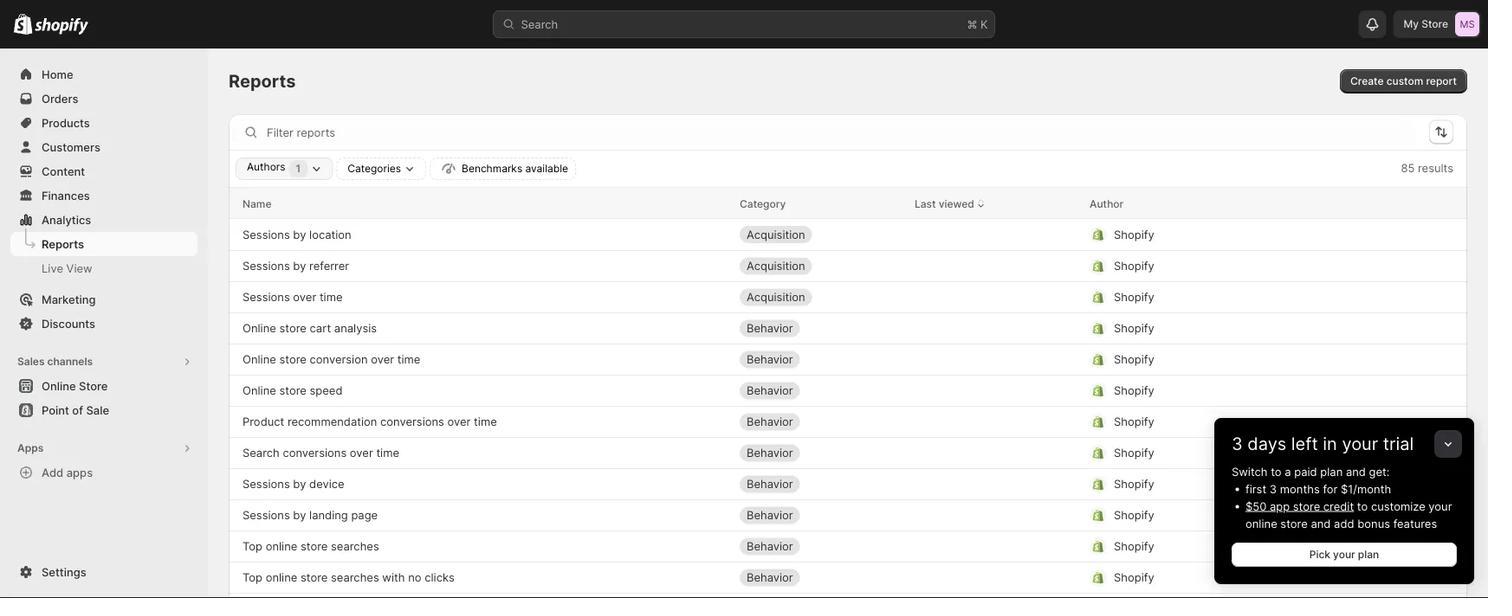 Task type: locate. For each thing, give the bounding box(es) containing it.
11 shopify from the top
[[1114, 540, 1155, 554]]

2 row from the top
[[229, 219, 1468, 250]]

last viewed
[[915, 197, 974, 210]]

a
[[1285, 465, 1291, 479]]

behavior cell for top online store searches with no clicks
[[740, 564, 901, 592]]

acquisition
[[747, 228, 805, 241], [747, 259, 805, 273], [747, 291, 805, 304]]

1 vertical spatial online
[[266, 540, 297, 554]]

⌘
[[967, 17, 978, 31]]

1 vertical spatial 3
[[1270, 483, 1277, 496]]

store down sessions by landing page link
[[301, 540, 328, 554]]

products link
[[10, 111, 198, 135]]

1 horizontal spatial conversions
[[380, 415, 444, 429]]

add apps button
[[10, 461, 198, 485]]

1 horizontal spatial store
[[1422, 18, 1449, 30]]

1 horizontal spatial to
[[1358, 500, 1368, 513]]

online up point
[[42, 379, 76, 393]]

6 behavior from the top
[[747, 478, 793, 491]]

shopify cell for sessions by landing page
[[1090, 502, 1412, 530]]

0 vertical spatial searches
[[331, 540, 379, 554]]

0 vertical spatial conversions
[[380, 415, 444, 429]]

by left "landing" at bottom
[[293, 509, 306, 522]]

7 behavior from the top
[[747, 509, 793, 522]]

1 top from the top
[[243, 540, 263, 554]]

pick your plan link
[[1232, 543, 1457, 567]]

shopify cell for sessions by device
[[1090, 471, 1412, 499]]

1 horizontal spatial search
[[521, 17, 558, 31]]

to down $1/month
[[1358, 500, 1368, 513]]

store
[[279, 322, 307, 335], [279, 353, 307, 366], [279, 384, 307, 398], [1293, 500, 1321, 513], [1281, 517, 1308, 531], [301, 540, 328, 554], [301, 571, 328, 585]]

0 horizontal spatial 3
[[1232, 434, 1243, 455]]

behavior
[[747, 322, 793, 335], [747, 353, 793, 366], [747, 384, 793, 398], [747, 415, 793, 429], [747, 447, 793, 460], [747, 478, 793, 491], [747, 509, 793, 522], [747, 540, 793, 554], [747, 571, 793, 585]]

shopify image
[[14, 14, 32, 34], [35, 18, 89, 35]]

2 shopify cell from the top
[[1090, 253, 1412, 280]]

online down sessions over time link
[[243, 322, 276, 335]]

by for referrer
[[293, 259, 306, 273]]

your right pick on the right of page
[[1333, 549, 1356, 561]]

0 horizontal spatial store
[[79, 379, 108, 393]]

searches for top online store searches
[[331, 540, 379, 554]]

2 acquisition from the top
[[747, 259, 805, 273]]

features
[[1394, 517, 1438, 531]]

sessions by device link
[[243, 476, 345, 493]]

1 vertical spatial acquisition cell
[[740, 253, 901, 280]]

get:
[[1369, 465, 1390, 479]]

1 cell from the left
[[243, 596, 726, 599]]

top for top online store searches
[[243, 540, 263, 554]]

store left cart
[[279, 322, 307, 335]]

3 behavior from the top
[[747, 384, 793, 398]]

point
[[42, 404, 69, 417]]

searches left with
[[331, 571, 379, 585]]

2 sessions from the top
[[243, 259, 290, 273]]

0 vertical spatial your
[[1342, 434, 1379, 455]]

reports down 'analytics'
[[42, 237, 84, 251]]

to left a
[[1271, 465, 1282, 479]]

over
[[293, 291, 316, 304], [371, 353, 394, 366], [448, 415, 471, 429], [350, 447, 373, 460]]

sessions down name button
[[243, 228, 290, 241]]

1 shopify cell from the top
[[1090, 221, 1412, 249]]

2 searches from the top
[[331, 571, 379, 585]]

shopify for online store conversion over time
[[1114, 353, 1155, 366]]

row containing sessions by referrer
[[229, 250, 1468, 282]]

12 shopify from the top
[[1114, 571, 1155, 585]]

reports link
[[10, 232, 198, 256]]

conversions right recommendation
[[380, 415, 444, 429]]

2 vertical spatial online
[[266, 571, 297, 585]]

to inside "to customize your online store and add bonus features"
[[1358, 500, 1368, 513]]

0 horizontal spatial to
[[1271, 465, 1282, 479]]

8 behavior from the top
[[747, 540, 793, 554]]

9 shopify cell from the top
[[1090, 471, 1412, 499]]

0 horizontal spatial conversions
[[283, 447, 347, 460]]

shopify for sessions by landing page
[[1114, 509, 1155, 522]]

store inside "to customize your online store and add bonus features"
[[1281, 517, 1308, 531]]

online store speed
[[243, 384, 343, 398]]

2 shopify from the top
[[1114, 259, 1155, 273]]

viewed
[[939, 197, 974, 210]]

top inside 'link'
[[243, 571, 263, 585]]

3 right first
[[1270, 483, 1277, 496]]

shopify cell for sessions over time
[[1090, 284, 1412, 311]]

2 by from the top
[[293, 259, 306, 273]]

1 vertical spatial top
[[243, 571, 263, 585]]

1 vertical spatial reports
[[42, 237, 84, 251]]

benchmarks available button
[[430, 158, 576, 180]]

10 shopify cell from the top
[[1090, 502, 1412, 530]]

searches inside 'link'
[[331, 571, 379, 585]]

2 vertical spatial acquisition
[[747, 291, 805, 304]]

shopify for top online store searches
[[1114, 540, 1155, 554]]

store inside button
[[79, 379, 108, 393]]

1 vertical spatial and
[[1311, 517, 1331, 531]]

0 horizontal spatial search
[[243, 447, 280, 460]]

0 vertical spatial and
[[1346, 465, 1366, 479]]

store right my
[[1422, 18, 1449, 30]]

3 acquisition cell from the top
[[740, 284, 901, 311]]

3 shopify from the top
[[1114, 291, 1155, 304]]

your
[[1342, 434, 1379, 455], [1429, 500, 1453, 513], [1333, 549, 1356, 561]]

searches for top online store searches with no clicks
[[331, 571, 379, 585]]

2 vertical spatial acquisition cell
[[740, 284, 901, 311]]

row containing online store cart analysis
[[229, 313, 1468, 344]]

of
[[72, 404, 83, 417]]

shopify cell
[[1090, 221, 1412, 249], [1090, 253, 1412, 280], [1090, 284, 1412, 311], [1090, 315, 1412, 343], [1090, 346, 1412, 374], [1090, 377, 1412, 405], [1090, 409, 1412, 436], [1090, 440, 1412, 467], [1090, 471, 1412, 499], [1090, 502, 1412, 530], [1090, 533, 1412, 561], [1090, 564, 1412, 592]]

sessions over time link
[[243, 289, 343, 306]]

2 behavior from the top
[[747, 353, 793, 366]]

1 vertical spatial your
[[1429, 500, 1453, 513]]

3 inside dropdown button
[[1232, 434, 1243, 455]]

5 shopify from the top
[[1114, 353, 1155, 366]]

0 vertical spatial store
[[1422, 18, 1449, 30]]

shopify cell for online store conversion over time
[[1090, 346, 1412, 374]]

14 row from the top
[[229, 593, 1468, 599]]

4 sessions from the top
[[243, 478, 290, 491]]

behavior for online store speed
[[747, 384, 793, 398]]

3 behavior cell from the top
[[740, 377, 901, 405]]

apps
[[66, 466, 93, 480]]

1 horizontal spatial and
[[1346, 465, 1366, 479]]

1 vertical spatial to
[[1358, 500, 1368, 513]]

9 shopify from the top
[[1114, 478, 1155, 491]]

3 row from the top
[[229, 250, 1468, 282]]

7 row from the top
[[229, 375, 1468, 406]]

9 behavior cell from the top
[[740, 564, 901, 592]]

benchmarks available
[[462, 162, 568, 175]]

online up online store speed
[[243, 353, 276, 366]]

store down top online store searches link
[[301, 571, 328, 585]]

1 sessions from the top
[[243, 228, 290, 241]]

online store conversion over time link
[[243, 351, 421, 369]]

1 vertical spatial searches
[[331, 571, 379, 585]]

6 shopify from the top
[[1114, 384, 1155, 398]]

plan down bonus
[[1358, 549, 1380, 561]]

cell
[[243, 596, 726, 599], [740, 596, 901, 599], [915, 596, 1076, 599], [1090, 596, 1412, 599]]

online down sessions by landing page link
[[266, 540, 297, 554]]

online down $50
[[1246, 517, 1278, 531]]

1 acquisition from the top
[[747, 228, 805, 241]]

6 shopify cell from the top
[[1090, 377, 1412, 405]]

$50
[[1246, 500, 1267, 513]]

sessions by location
[[243, 228, 351, 241]]

3 left days
[[1232, 434, 1243, 455]]

online for top online store searches with no clicks
[[266, 571, 297, 585]]

9 behavior from the top
[[747, 571, 793, 585]]

0 vertical spatial top
[[243, 540, 263, 554]]

10 row from the top
[[229, 469, 1468, 500]]

sessions by device
[[243, 478, 345, 491]]

1 horizontal spatial 3
[[1270, 483, 1277, 496]]

4 row from the top
[[229, 282, 1468, 313]]

page
[[351, 509, 378, 522]]

2 top from the top
[[243, 571, 263, 585]]

top down sessions by landing page link
[[243, 540, 263, 554]]

0 horizontal spatial reports
[[42, 237, 84, 251]]

online store cart analysis link
[[243, 320, 377, 337]]

0 vertical spatial search
[[521, 17, 558, 31]]

1 vertical spatial acquisition
[[747, 259, 805, 273]]

online store speed link
[[243, 383, 343, 400]]

8 shopify cell from the top
[[1090, 440, 1412, 467]]

your up features
[[1429, 500, 1453, 513]]

and inside "to customize your online store and add bonus features"
[[1311, 517, 1331, 531]]

top
[[243, 540, 263, 554], [243, 571, 263, 585]]

0 vertical spatial 3
[[1232, 434, 1243, 455]]

store left speed
[[279, 384, 307, 398]]

1 shopify from the top
[[1114, 228, 1155, 241]]

behavior cell
[[740, 315, 901, 343], [740, 346, 901, 374], [740, 377, 901, 405], [740, 409, 901, 436], [740, 440, 901, 467], [740, 471, 901, 499], [740, 502, 901, 530], [740, 533, 901, 561], [740, 564, 901, 592]]

sessions for sessions by referrer
[[243, 259, 290, 273]]

behavior for online store conversion over time
[[747, 353, 793, 366]]

store down '$50 app store credit'
[[1281, 517, 1308, 531]]

home link
[[10, 62, 198, 87]]

by left referrer
[[293, 259, 306, 273]]

k
[[981, 17, 988, 31]]

online
[[1246, 517, 1278, 531], [266, 540, 297, 554], [266, 571, 297, 585]]

content link
[[10, 159, 198, 184]]

online up product
[[243, 384, 276, 398]]

5 behavior from the top
[[747, 447, 793, 460]]

3 sessions from the top
[[243, 291, 290, 304]]

7 behavior cell from the top
[[740, 502, 901, 530]]

0 vertical spatial to
[[1271, 465, 1282, 479]]

3 shopify cell from the top
[[1090, 284, 1412, 311]]

0 horizontal spatial plan
[[1321, 465, 1343, 479]]

online inside 'link'
[[266, 571, 297, 585]]

finances
[[42, 189, 90, 202]]

3 by from the top
[[293, 478, 306, 491]]

4 cell from the left
[[1090, 596, 1412, 599]]

1 behavior cell from the top
[[740, 315, 901, 343]]

sessions down sessions by device link
[[243, 509, 290, 522]]

1 searches from the top
[[331, 540, 379, 554]]

store inside top online store searches link
[[301, 540, 328, 554]]

row containing top online store searches with no clicks
[[229, 562, 1468, 593]]

first
[[1246, 483, 1267, 496]]

0 vertical spatial reports
[[229, 71, 296, 92]]

sessions over time
[[243, 291, 343, 304]]

sessions up sessions over time at the left of page
[[243, 259, 290, 273]]

12 shopify cell from the top
[[1090, 564, 1412, 592]]

acquisition cell
[[740, 221, 901, 249], [740, 253, 901, 280], [740, 284, 901, 311]]

online down top online store searches link
[[266, 571, 297, 585]]

sessions down sessions by referrer link
[[243, 291, 290, 304]]

search conversions over time
[[243, 447, 399, 460]]

$50 app store credit
[[1246, 500, 1354, 513]]

7 shopify from the top
[[1114, 415, 1155, 429]]

store down months
[[1293, 500, 1321, 513]]

2 acquisition cell from the top
[[740, 253, 901, 280]]

search for search conversions over time
[[243, 447, 280, 460]]

by for device
[[293, 478, 306, 491]]

your right in on the bottom of page
[[1342, 434, 1379, 455]]

store
[[1422, 18, 1449, 30], [79, 379, 108, 393]]

row
[[229, 188, 1468, 219], [229, 219, 1468, 250], [229, 250, 1468, 282], [229, 282, 1468, 313], [229, 313, 1468, 344], [229, 344, 1468, 375], [229, 375, 1468, 406], [229, 406, 1468, 438], [229, 438, 1468, 469], [229, 469, 1468, 500], [229, 500, 1468, 531], [229, 531, 1468, 562], [229, 562, 1468, 593], [229, 593, 1468, 599]]

and up $1/month
[[1346, 465, 1366, 479]]

6 behavior cell from the top
[[740, 471, 901, 499]]

sessions for sessions over time
[[243, 291, 290, 304]]

clicks
[[425, 571, 455, 585]]

9 row from the top
[[229, 438, 1468, 469]]

switch to a paid plan and get:
[[1232, 465, 1390, 479]]

shopify for online store cart analysis
[[1114, 322, 1155, 335]]

by left location
[[293, 228, 306, 241]]

4 shopify cell from the top
[[1090, 315, 1412, 343]]

settings link
[[10, 561, 198, 585]]

1 horizontal spatial shopify image
[[35, 18, 89, 35]]

shopify cell for search conversions over time
[[1090, 440, 1412, 467]]

reports
[[229, 71, 296, 92], [42, 237, 84, 251]]

4 shopify from the top
[[1114, 322, 1155, 335]]

apps button
[[10, 437, 198, 461]]

store inside online store cart analysis link
[[279, 322, 307, 335]]

referrer
[[309, 259, 349, 273]]

1 horizontal spatial plan
[[1358, 549, 1380, 561]]

1 horizontal spatial reports
[[229, 71, 296, 92]]

plan up "for"
[[1321, 465, 1343, 479]]

location
[[309, 228, 351, 241]]

1 by from the top
[[293, 228, 306, 241]]

create custom report button
[[1340, 69, 1468, 94]]

sale
[[86, 404, 109, 417]]

behavior for top online store searches with no clicks
[[747, 571, 793, 585]]

bonus
[[1358, 517, 1391, 531]]

12 row from the top
[[229, 531, 1468, 562]]

5 row from the top
[[229, 313, 1468, 344]]

13 row from the top
[[229, 562, 1468, 593]]

sessions up 'sessions by landing page'
[[243, 478, 290, 491]]

3 acquisition from the top
[[747, 291, 805, 304]]

0 vertical spatial online
[[1246, 517, 1278, 531]]

10 shopify from the top
[[1114, 509, 1155, 522]]

row containing sessions by landing page
[[229, 500, 1468, 531]]

author button
[[1090, 195, 1124, 212]]

category
[[740, 197, 786, 210]]

plan
[[1321, 465, 1343, 479], [1358, 549, 1380, 561]]

1 behavior from the top
[[747, 322, 793, 335]]

by for location
[[293, 228, 306, 241]]

shopify for online store speed
[[1114, 384, 1155, 398]]

1 vertical spatial conversions
[[283, 447, 347, 460]]

conversions up device
[[283, 447, 347, 460]]

search inside row
[[243, 447, 280, 460]]

searches up top online store searches with no clicks
[[331, 540, 379, 554]]

0 vertical spatial acquisition cell
[[740, 221, 901, 249]]

store up sale
[[79, 379, 108, 393]]

4 by from the top
[[293, 509, 306, 522]]

behavior cell for search conversions over time
[[740, 440, 901, 467]]

11 row from the top
[[229, 500, 1468, 531]]

and
[[1346, 465, 1366, 479], [1311, 517, 1331, 531]]

sales
[[17, 356, 45, 368]]

2 behavior cell from the top
[[740, 346, 901, 374]]

report
[[1427, 75, 1457, 88]]

behavior cell for product recommendation conversions over time
[[740, 409, 901, 436]]

shopify cell for online store speed
[[1090, 377, 1412, 405]]

row containing sessions over time
[[229, 282, 1468, 313]]

online for online store cart analysis
[[243, 322, 276, 335]]

8 shopify from the top
[[1114, 447, 1155, 460]]

apps
[[17, 442, 44, 455]]

5 shopify cell from the top
[[1090, 346, 1412, 374]]

days
[[1248, 434, 1287, 455]]

6 row from the top
[[229, 344, 1468, 375]]

1 row from the top
[[229, 188, 1468, 219]]

0 horizontal spatial and
[[1311, 517, 1331, 531]]

to
[[1271, 465, 1282, 479], [1358, 500, 1368, 513]]

search
[[521, 17, 558, 31], [243, 447, 280, 460]]

shopify cell for top online store searches
[[1090, 533, 1412, 561]]

7 shopify cell from the top
[[1090, 409, 1412, 436]]

last
[[915, 197, 936, 210]]

point of sale
[[42, 404, 109, 417]]

5 behavior cell from the top
[[740, 440, 901, 467]]

online for online store
[[42, 379, 76, 393]]

online inside button
[[42, 379, 76, 393]]

categories
[[348, 162, 401, 175]]

acquisition for sessions by location
[[747, 228, 805, 241]]

5 sessions from the top
[[243, 509, 290, 522]]

last viewed button
[[915, 191, 987, 217]]

acquisition for sessions over time
[[747, 291, 805, 304]]

1 vertical spatial plan
[[1358, 549, 1380, 561]]

and left add at the right of the page
[[1311, 517, 1331, 531]]

behavior for online store cart analysis
[[747, 322, 793, 335]]

1 vertical spatial store
[[79, 379, 108, 393]]

8 row from the top
[[229, 406, 1468, 438]]

behavior cell for sessions by device
[[740, 471, 901, 499]]

4 behavior cell from the top
[[740, 409, 901, 436]]

4 behavior from the top
[[747, 415, 793, 429]]

online
[[243, 322, 276, 335], [243, 353, 276, 366], [42, 379, 76, 393], [243, 384, 276, 398]]

row containing sessions by device
[[229, 469, 1468, 500]]

8 behavior cell from the top
[[740, 533, 901, 561]]

conversions
[[380, 415, 444, 429], [283, 447, 347, 460]]

1 acquisition cell from the top
[[740, 221, 901, 249]]

3 days left in your trial element
[[1215, 464, 1475, 585]]

top down top online store searches link
[[243, 571, 263, 585]]

1 vertical spatial search
[[243, 447, 280, 460]]

cart
[[310, 322, 331, 335]]

11 shopify cell from the top
[[1090, 533, 1412, 561]]

reports up authors
[[229, 71, 296, 92]]

pick
[[1310, 549, 1331, 561]]

0 vertical spatial acquisition
[[747, 228, 805, 241]]

online store cart analysis
[[243, 322, 377, 335]]

by left device
[[293, 478, 306, 491]]

point of sale button
[[0, 399, 208, 423]]

store up online store speed
[[279, 353, 307, 366]]



Task type: vqa. For each thing, say whether or not it's contained in the screenshot.


Task type: describe. For each thing, give the bounding box(es) containing it.
Filter reports text field
[[267, 119, 1416, 146]]

app
[[1270, 500, 1290, 513]]

name
[[243, 197, 272, 210]]

shopify cell for top online store searches with no clicks
[[1090, 564, 1412, 592]]

months
[[1280, 483, 1320, 496]]

landing
[[309, 509, 348, 522]]

behavior for product recommendation conversions over time
[[747, 415, 793, 429]]

row containing online store conversion over time
[[229, 344, 1468, 375]]

row containing search conversions over time
[[229, 438, 1468, 469]]

85 results
[[1401, 161, 1454, 175]]

online store button
[[0, 374, 208, 399]]

85
[[1401, 161, 1415, 175]]

store inside top online store searches with no clicks 'link'
[[301, 571, 328, 585]]

sessions by landing page link
[[243, 507, 378, 525]]

online for online store speed
[[243, 384, 276, 398]]

online for top online store searches
[[266, 540, 297, 554]]

customize
[[1371, 500, 1426, 513]]

paid
[[1295, 465, 1317, 479]]

analytics link
[[10, 208, 198, 232]]

sessions by landing page
[[243, 509, 378, 522]]

marketing
[[42, 293, 96, 306]]

live view link
[[10, 256, 198, 281]]

products
[[42, 116, 90, 130]]

3 cell from the left
[[915, 596, 1076, 599]]

online inside "to customize your online store and add bonus features"
[[1246, 517, 1278, 531]]

store inside "online store speed" link
[[279, 384, 307, 398]]

first 3 months for $1/month
[[1246, 483, 1392, 496]]

shopify for sessions over time
[[1114, 291, 1155, 304]]

my store
[[1404, 18, 1449, 30]]

sales channels
[[17, 356, 93, 368]]

shopify cell for sessions by referrer
[[1090, 253, 1412, 280]]

content
[[42, 165, 85, 178]]

custom
[[1387, 75, 1424, 88]]

category button
[[740, 195, 786, 212]]

behavior cell for top online store searches
[[740, 533, 901, 561]]

create custom report
[[1351, 75, 1457, 88]]

row containing name
[[229, 188, 1468, 219]]

live
[[42, 262, 63, 275]]

shopify cell for online store cart analysis
[[1090, 315, 1412, 343]]

row containing sessions by location
[[229, 219, 1468, 250]]

your inside dropdown button
[[1342, 434, 1379, 455]]

sales channels button
[[10, 350, 198, 374]]

behavior for search conversions over time
[[747, 447, 793, 460]]

orders link
[[10, 87, 198, 111]]

behavior for top online store searches
[[747, 540, 793, 554]]

shopify cell for sessions by location
[[1090, 221, 1412, 249]]

0 horizontal spatial shopify image
[[14, 14, 32, 34]]

row containing product recommendation conversions over time
[[229, 406, 1468, 438]]

online for online store conversion over time
[[243, 353, 276, 366]]

discounts
[[42, 317, 95, 331]]

top for top online store searches with no clicks
[[243, 571, 263, 585]]

shopify for sessions by device
[[1114, 478, 1155, 491]]

home
[[42, 68, 73, 81]]

speed
[[310, 384, 343, 398]]

name button
[[243, 195, 272, 212]]

$1/month
[[1341, 483, 1392, 496]]

to customize your online store and add bonus features
[[1246, 500, 1453, 531]]

top online store searches link
[[243, 538, 379, 556]]

sessions by location link
[[243, 226, 351, 243]]

shopify for top online store searches with no clicks
[[1114, 571, 1155, 585]]

my store image
[[1456, 12, 1480, 36]]

add apps
[[42, 466, 93, 480]]

sessions for sessions by location
[[243, 228, 290, 241]]

row containing online store speed
[[229, 375, 1468, 406]]

0 vertical spatial plan
[[1321, 465, 1343, 479]]

by for landing
[[293, 509, 306, 522]]

with
[[382, 571, 405, 585]]

analysis
[[334, 322, 377, 335]]

behavior cell for sessions by landing page
[[740, 502, 901, 530]]

behavior cell for online store cart analysis
[[740, 315, 901, 343]]

acquisition for sessions by referrer
[[747, 259, 805, 273]]

create
[[1351, 75, 1384, 88]]

$50 app store credit link
[[1246, 500, 1354, 513]]

online store link
[[10, 374, 198, 399]]

list of reports table
[[229, 188, 1468, 599]]

row containing top online store searches
[[229, 531, 1468, 562]]

in
[[1323, 434, 1338, 455]]

store inside the online store conversion over time link
[[279, 353, 307, 366]]

for
[[1323, 483, 1338, 496]]

sessions for sessions by device
[[243, 478, 290, 491]]

acquisition cell for sessions by referrer
[[740, 253, 901, 280]]

sessions for sessions by landing page
[[243, 509, 290, 522]]

switch
[[1232, 465, 1268, 479]]

and for store
[[1311, 517, 1331, 531]]

shopify for sessions by referrer
[[1114, 259, 1155, 273]]

your inside "to customize your online store and add bonus features"
[[1429, 500, 1453, 513]]

behavior cell for online store conversion over time
[[740, 346, 901, 374]]

device
[[309, 478, 345, 491]]

shopify for search conversions over time
[[1114, 447, 1155, 460]]

3 days left in your trial button
[[1215, 418, 1475, 455]]

my
[[1404, 18, 1419, 30]]

top online store searches with no clicks link
[[243, 570, 455, 587]]

point of sale link
[[10, 399, 198, 423]]

conversion
[[310, 353, 368, 366]]

behavior for sessions by landing page
[[747, 509, 793, 522]]

shopify for sessions by location
[[1114, 228, 1155, 241]]

shopify cell for product recommendation conversions over time
[[1090, 409, 1412, 436]]

store for online store
[[79, 379, 108, 393]]

acquisition cell for sessions by location
[[740, 221, 901, 249]]

live view
[[42, 262, 92, 275]]

2 cell from the left
[[740, 596, 901, 599]]

3 days left in your trial
[[1232, 434, 1414, 455]]

orders
[[42, 92, 78, 105]]

pick your plan
[[1310, 549, 1380, 561]]

customers link
[[10, 135, 198, 159]]

top online store searches with no clicks
[[243, 571, 455, 585]]

credit
[[1324, 500, 1354, 513]]

store for my store
[[1422, 18, 1449, 30]]

recommendation
[[288, 415, 377, 429]]

2 vertical spatial your
[[1333, 549, 1356, 561]]

behavior cell for online store speed
[[740, 377, 901, 405]]

search conversions over time link
[[243, 445, 399, 462]]

no
[[408, 571, 422, 585]]

author
[[1090, 197, 1124, 210]]

shopify for product recommendation conversions over time
[[1114, 415, 1155, 429]]

discounts link
[[10, 312, 198, 336]]

trial
[[1383, 434, 1414, 455]]

benchmarks
[[462, 162, 523, 175]]

add
[[1334, 517, 1355, 531]]

search for search
[[521, 17, 558, 31]]

behavior for sessions by device
[[747, 478, 793, 491]]

acquisition cell for sessions over time
[[740, 284, 901, 311]]

results
[[1418, 161, 1454, 175]]

sessions by referrer link
[[243, 258, 349, 275]]

and for plan
[[1346, 465, 1366, 479]]

online store
[[42, 379, 108, 393]]



